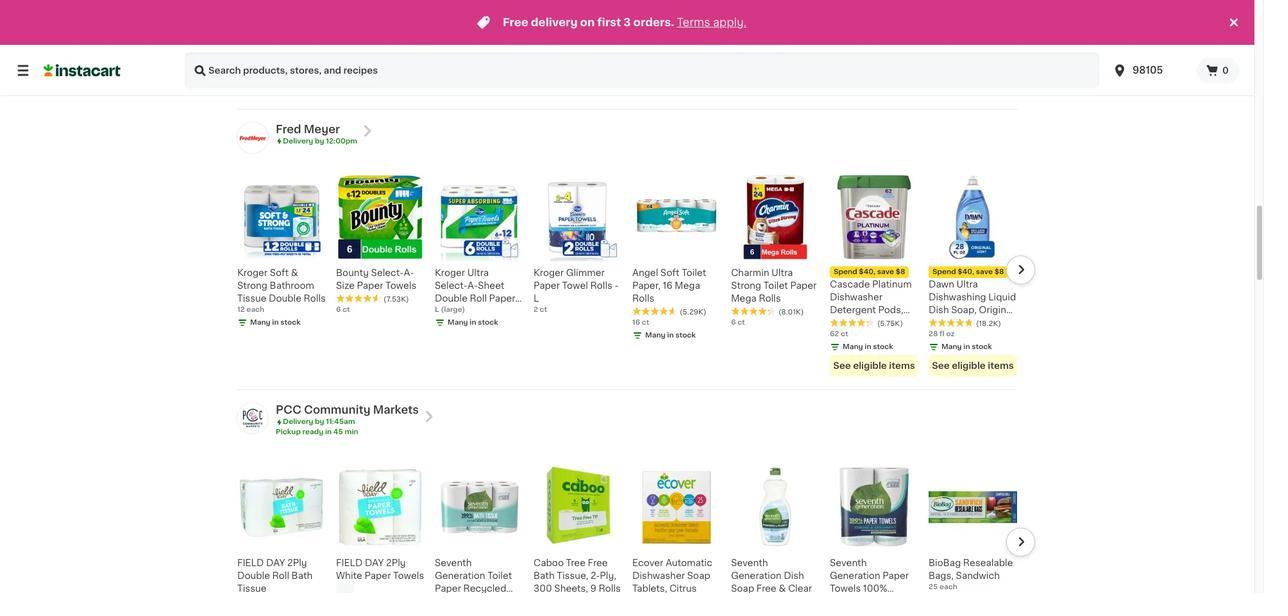 Task type: locate. For each thing, give the bounding box(es) containing it.
1 horizontal spatial generation
[[731, 572, 782, 581]]

1 day from the left
[[266, 559, 285, 568]]

instacart logo image
[[44, 63, 121, 78]]

0 horizontal spatial soft
[[270, 269, 289, 278]]

a-
[[503, 1, 513, 9], [404, 269, 414, 278], [468, 282, 478, 291]]

oz right 22
[[939, 38, 948, 45]]

0 horizontal spatial $40,
[[859, 269, 876, 276]]

dawn up powerwash
[[632, 12, 658, 21]]

98105 button
[[1112, 53, 1189, 89]]

1 horizontal spatial dishwasher
[[830, 293, 883, 302]]

paper inside seventh generation paper towels 10
[[883, 572, 909, 581]]

1 horizontal spatial l
[[534, 295, 539, 304]]

spend up dishwashing
[[933, 269, 956, 276]]

mega
[[534, 26, 559, 35], [675, 282, 700, 291], [731, 295, 757, 304]]

$8 up the pods,
[[896, 269, 905, 276]]

2ply inside "field day 2ply double roll bath tissue"
[[287, 559, 307, 568]]

16 down paper,
[[632, 320, 640, 327]]

rolls inside "charmin ultra strong toilet paper mega rolls 6 ct"
[[561, 26, 583, 35]]

1 horizontal spatial spend
[[933, 269, 956, 276]]

(large)
[[441, 307, 465, 314]]

apply.
[[713, 17, 747, 28]]

3 kroger from the left
[[534, 269, 564, 278]]

kroger inside kroger ultra select-a-sheet double roll paper towels
[[435, 269, 465, 278]]

0 vertical spatial 6
[[534, 38, 538, 45]]

0 vertical spatial 12
[[830, 38, 838, 45]]

fresh up 62 ct
[[830, 319, 855, 328]]

strong inside charmin ultra strong toilet paper mega rolls
[[731, 282, 761, 291]]

2 bath from the left
[[534, 572, 555, 581]]

delivery up the pickup
[[283, 419, 313, 426]]

soap inside ecover automatic dishwasher soap tablets, citrus
[[687, 572, 710, 581]]

1 2ply from the left
[[287, 559, 307, 568]]

2 $8 from the left
[[995, 269, 1004, 276]]

12:00pm
[[326, 138, 357, 145]]

6 right kroger soft & strong bathroom tissue double rolls 12 each at the left of the page
[[336, 307, 341, 314]]

& left clear
[[779, 585, 786, 594]]

citrus down automatic
[[670, 585, 697, 594]]

1 vertical spatial a-
[[404, 269, 414, 278]]

0 horizontal spatial a-
[[404, 269, 414, 278]]

1 soft from the left
[[270, 269, 289, 278]]

soap, down terms
[[686, 38, 711, 47]]

generation inside seventh generation toilet paper recycl
[[435, 572, 485, 581]]

★★★★★
[[336, 295, 381, 303], [336, 295, 381, 303], [632, 307, 677, 316], [632, 307, 677, 316], [731, 307, 776, 316], [731, 307, 776, 316], [830, 319, 875, 328], [830, 319, 875, 328], [929, 319, 974, 328], [929, 319, 974, 328]]

pcc
[[276, 406, 301, 416]]

fl for 28
[[940, 331, 945, 338]]

1 vertical spatial scent
[[929, 319, 955, 328]]

0 horizontal spatial soap
[[687, 572, 710, 581]]

oz down spray,
[[649, 50, 657, 57]]

0 horizontal spatial strong
[[237, 282, 267, 291]]

1 horizontal spatial bounty select-a- size paper towels
[[435, 1, 515, 22]]

16 right paper,
[[663, 282, 673, 291]]

delivery for delivery by 12:00pm
[[283, 138, 313, 145]]

bounty select-a- size paper towels
[[435, 1, 515, 22], [336, 269, 417, 291]]

delivery
[[531, 17, 578, 28]]

in
[[272, 38, 279, 45], [371, 38, 378, 45], [470, 38, 476, 45], [766, 38, 773, 45], [865, 51, 871, 58], [964, 51, 970, 58], [272, 320, 279, 327], [470, 320, 476, 327], [667, 332, 674, 339], [865, 344, 871, 351], [964, 344, 970, 351], [325, 429, 332, 436]]

1 vertical spatial fl
[[940, 331, 945, 338]]

paper inside "field day 2ply white paper towels"
[[365, 572, 391, 581]]

items down "dawn platinum powerwash dish spray, dish soap, fresh scent"
[[692, 81, 718, 90]]

charmin inside "charmin ultra strong toilet paper mega rolls 6 ct"
[[534, 1, 572, 9]]

rolls down ply,
[[599, 585, 621, 594]]

resealable
[[963, 559, 1013, 568]]

0 horizontal spatial size
[[336, 282, 355, 291]]

soft right angel
[[661, 269, 680, 278]]

1 many in stock link from the left
[[237, 0, 326, 47]]

1 horizontal spatial mega
[[675, 282, 700, 291]]

dishwasher up detergent
[[830, 293, 883, 302]]

community
[[304, 406, 370, 416]]

2 item carousel region from the top
[[219, 459, 1035, 594]]

0 horizontal spatial scent
[[660, 51, 686, 60]]

1 field from the left
[[237, 559, 264, 568]]

6 down charmin ultra strong toilet paper mega rolls
[[731, 320, 736, 327]]

platinum up powerwash
[[660, 12, 700, 21]]

16 down spray,
[[632, 50, 640, 57]]

items down (5.75k)
[[889, 362, 915, 371]]

0 vertical spatial scent
[[660, 51, 686, 60]]

spend inside spend $40, save $8 dawn ultra dishwashing liquid dish soap, original scent
[[933, 269, 956, 276]]

$40,
[[859, 269, 876, 276], [958, 269, 974, 276]]

1 vertical spatial item carousel region
[[219, 459, 1035, 594]]

28 fl oz
[[929, 331, 955, 338]]

1 vertical spatial each
[[940, 584, 958, 592]]

scent inside "dawn platinum powerwash dish spray, dish soap, fresh scent"
[[660, 51, 686, 60]]

strong for charmin ultra strong toilet paper mega rolls 6 ct
[[534, 13, 564, 22]]

1 horizontal spatial see eligible items button
[[830, 355, 919, 377]]

$40, up dishwashing
[[958, 269, 974, 276]]

bath inside "field day 2ply double roll bath tissue"
[[292, 572, 313, 581]]

bath inside caboo tree free bath tissue, 2-ply, 300 sheets, 9 rolls
[[534, 572, 555, 581]]

2 many in stock link from the left
[[336, 0, 425, 47]]

see eligible items button for cascade platinum dishwasher detergent pods, fresh
[[830, 355, 919, 377]]

0 vertical spatial roll
[[470, 295, 487, 304]]

mega inside "charmin ultra strong toilet paper mega rolls 6 ct"
[[534, 26, 559, 35]]

soft inside kroger soft & strong bathroom tissue double rolls 12 each
[[270, 269, 289, 278]]

save for platinum
[[877, 269, 894, 276]]

2 horizontal spatial see eligible items button
[[929, 355, 1017, 377]]

bath left white
[[292, 572, 313, 581]]

3 seventh from the left
[[830, 559, 867, 568]]

1 by from the top
[[315, 138, 324, 145]]

rolls up (8.01k)
[[759, 295, 781, 304]]

cascade
[[830, 280, 870, 289]]

see down 28 fl oz
[[932, 362, 950, 371]]

1 generation from the left
[[435, 572, 485, 581]]

dish up clear
[[784, 572, 804, 581]]

ultra up the sheet
[[467, 269, 489, 278]]

bounty select-a- size paper towels inside item carousel region
[[336, 269, 417, 291]]

seventh inside seventh generation dish soap free & clear
[[731, 559, 768, 568]]

1 vertical spatial 6
[[336, 307, 341, 314]]

3
[[624, 17, 631, 28]]

1 vertical spatial 6 ct
[[731, 320, 745, 327]]

1 bath from the left
[[292, 572, 313, 581]]

0 vertical spatial a-
[[503, 1, 513, 9]]

soap inside seventh generation dish soap free & clear
[[731, 585, 754, 594]]

2 horizontal spatial strong
[[731, 282, 761, 291]]

1 horizontal spatial &
[[779, 585, 786, 594]]

fred meyer image
[[237, 122, 268, 153]]

spend
[[834, 269, 857, 276], [933, 269, 956, 276]]

toilet inside seventh generation toilet paper recycl
[[488, 572, 512, 581]]

field
[[237, 559, 264, 568], [336, 559, 363, 568]]

see eligible items button down 28 fl oz
[[929, 355, 1017, 377]]

by down meyer
[[315, 138, 324, 145]]

1 vertical spatial &
[[779, 585, 786, 594]]

select-
[[470, 1, 503, 9], [371, 269, 404, 278], [435, 282, 468, 291]]

0 horizontal spatial soap,
[[686, 38, 711, 47]]

field inside "field day 2ply double roll bath tissue"
[[237, 559, 264, 568]]

generation inside seventh generation dish soap free & clear
[[731, 572, 782, 581]]

rolls inside caboo tree free bath tissue, 2-ply, 300 sheets, 9 rolls
[[599, 585, 621, 594]]

soft for bathroom
[[270, 269, 289, 278]]

bath up 300
[[534, 572, 555, 581]]

l left (large)
[[435, 307, 439, 314]]

0 horizontal spatial select-
[[371, 269, 404, 278]]

save inside spend $40, save $8 dawn ultra dishwashing liquid dish soap, original scent
[[976, 269, 993, 276]]

soft inside angel soft toilet paper, 16 mega rolls
[[661, 269, 680, 278]]

l inside kroger glimmer paper towel rolls - l 2 ct
[[534, 295, 539, 304]]

(5.75k)
[[877, 321, 903, 328]]

delivery
[[283, 138, 313, 145], [283, 419, 313, 426]]

l up 2
[[534, 295, 539, 304]]

dishwasher up tablets, at right
[[632, 572, 685, 581]]

1 vertical spatial soap,
[[951, 306, 977, 315]]

seventh generation toilet paper recycl link
[[435, 464, 523, 594]]

field inside "field day 2ply white paper towels"
[[336, 559, 363, 568]]

by up pickup ready in 45 min
[[315, 419, 324, 426]]

0 horizontal spatial mega
[[534, 26, 559, 35]]

fresh down spray,
[[632, 51, 657, 60]]

by for 12:00pm
[[315, 138, 324, 145]]

0 vertical spatial oz
[[939, 38, 948, 45]]

field for field day 2ply white paper towels
[[336, 559, 363, 568]]

ft
[[752, 26, 758, 33]]

paper,
[[632, 282, 661, 291]]

see down 62 ct
[[833, 362, 851, 371]]

white
[[336, 572, 362, 581]]

dish left "apply."
[[686, 25, 707, 34]]

0 vertical spatial charmin
[[534, 1, 572, 9]]

1 horizontal spatial each
[[940, 584, 958, 592]]

-
[[615, 282, 619, 291]]

towels inside kroger ultra select-a-sheet double roll paper towels
[[435, 307, 466, 316]]

dish
[[686, 25, 707, 34], [663, 38, 684, 47], [929, 306, 949, 315], [784, 572, 804, 581]]

0 vertical spatial 6 ct
[[336, 307, 350, 314]]

paper inside "charmin ultra strong toilet paper mega rolls 6 ct"
[[593, 13, 619, 22]]

0 horizontal spatial fl
[[642, 50, 647, 57]]

degreaser
[[929, 26, 976, 35]]

ecover automatic dishwasher soap tablets, citrus link
[[632, 464, 721, 594]]

day
[[266, 559, 285, 568], [365, 559, 384, 568]]

see
[[636, 81, 653, 90], [833, 362, 851, 371], [932, 362, 950, 371]]

see eligible items down 28 fl oz
[[932, 362, 1014, 371]]

1 vertical spatial oz
[[649, 50, 657, 57]]

seventh for seventh generation paper towels 10
[[830, 559, 867, 568]]

platinum inside spend $40, save $8 cascade platinum dishwasher detergent pods, fresh
[[872, 280, 912, 289]]

1 vertical spatial bounty
[[336, 269, 369, 278]]

0 horizontal spatial save
[[877, 269, 894, 276]]

1 horizontal spatial seventh
[[731, 559, 768, 568]]

spend inside spend $40, save $8 cascade platinum dishwasher detergent pods, fresh
[[834, 269, 857, 276]]

16 for 16 ct
[[632, 320, 640, 327]]

2 save from the left
[[976, 269, 993, 276]]

1 tissue from the top
[[237, 295, 267, 304]]

16
[[632, 50, 640, 57], [663, 282, 673, 291], [632, 320, 640, 327]]

tissue
[[237, 295, 267, 304], [237, 585, 267, 594]]

soap down automatic
[[687, 572, 710, 581]]

generation inside seventh generation paper towels 10
[[830, 572, 880, 581]]

2 horizontal spatial seventh
[[830, 559, 867, 568]]

see eligible items
[[636, 81, 718, 90], [833, 362, 915, 371], [932, 362, 1014, 371]]

dawn up dishwashing
[[929, 280, 954, 289]]

2 tissue from the top
[[237, 585, 267, 594]]

rolls left first
[[561, 26, 583, 35]]

eligible down (5.75k)
[[853, 362, 887, 371]]

save for ultra
[[976, 269, 993, 276]]

0 horizontal spatial dishwasher
[[632, 572, 685, 581]]

save
[[877, 269, 894, 276], [976, 269, 993, 276]]

each
[[247, 307, 264, 314], [940, 584, 958, 592]]

citrus
[[986, 39, 1013, 48], [670, 585, 697, 594]]

eligible for dawn ultra dishwashing liquid dish soap, original scent
[[952, 362, 986, 371]]

l
[[534, 295, 539, 304], [435, 307, 439, 314]]

fl down spray,
[[642, 50, 647, 57]]

2 day from the left
[[365, 559, 384, 568]]

1 horizontal spatial soap
[[731, 585, 754, 594]]

bathroom
[[270, 282, 314, 291]]

mega inside charmin ultra strong toilet paper mega rolls
[[731, 295, 757, 304]]

rolls left -
[[590, 282, 613, 291]]

$8 inside spend $40, save $8 cascade platinum dishwasher detergent pods, fresh
[[896, 269, 905, 276]]

items down (18.2k)
[[988, 362, 1014, 371]]

kroger for kroger glimmer paper towel rolls - l 2 ct
[[534, 269, 564, 278]]

tablets,
[[632, 585, 667, 594]]

scent up 28 fl oz
[[929, 319, 955, 328]]

0 horizontal spatial $8
[[896, 269, 905, 276]]

dish inside seventh generation dish soap free & clear
[[784, 572, 804, 581]]

toilet inside angel soft toilet paper, 16 mega rolls
[[682, 269, 706, 278]]

0 horizontal spatial each
[[247, 307, 264, 314]]

items for dawn ultra dishwashing liquid dish soap, original scent
[[988, 362, 1014, 371]]

soap, inside spend $40, save $8 dawn ultra dishwashing liquid dish soap, original scent
[[951, 306, 977, 315]]

1 horizontal spatial scent
[[929, 319, 955, 328]]

free up 2-
[[588, 559, 608, 568]]

6 for bounty select-a- size paper towels
[[336, 307, 341, 314]]

soft up bathroom on the left top of the page
[[270, 269, 289, 278]]

dawn inside spend $40, save $8 dawn ultra dishwashing liquid dish soap, original scent
[[929, 280, 954, 289]]

ultra inside spend $40, save $8 dawn ultra dishwashing liquid dish soap, original scent
[[957, 280, 978, 289]]

by
[[315, 138, 324, 145], [315, 419, 324, 426]]

& inside seventh generation dish soap free & clear
[[779, 585, 786, 594]]

antibacterial,
[[955, 1, 1015, 9]]

spend for dawn
[[933, 269, 956, 276]]

3 generation from the left
[[830, 572, 880, 581]]

$40, for ultra
[[958, 269, 974, 276]]

fresh inside spend $40, save $8 cascade platinum dishwasher detergent pods, fresh
[[830, 319, 855, 328]]

$8 for dawn ultra dishwashing liquid dish soap, original scent
[[995, 269, 1004, 276]]

2 vertical spatial free
[[757, 585, 777, 594]]

1 item carousel region from the top
[[219, 168, 1035, 385]]

citrus inside ecover automatic dishwasher soap tablets, citrus
[[670, 585, 697, 594]]

save inside spend $40, save $8 cascade platinum dishwasher detergent pods, fresh
[[877, 269, 894, 276]]

2 generation from the left
[[731, 572, 782, 581]]

1 vertical spatial soap
[[731, 585, 754, 594]]

1 $40, from the left
[[859, 269, 876, 276]]

item carousel region containing field day 2ply double roll bath tissue
[[219, 459, 1035, 594]]

dishwasher inside ecover automatic dishwasher soap tablets, citrus
[[632, 572, 685, 581]]

1 vertical spatial platinum
[[872, 280, 912, 289]]

1 horizontal spatial roll
[[470, 295, 487, 304]]

strong inside kroger soft & strong bathroom tissue double rolls 12 each
[[237, 282, 267, 291]]

1 spend from the left
[[834, 269, 857, 276]]

0 vertical spatial each
[[247, 307, 264, 314]]

free left delivery
[[503, 17, 528, 28]]

ultra up on
[[574, 1, 595, 9]]

size inside item carousel region
[[336, 282, 355, 291]]

see down 16 fl oz
[[636, 81, 653, 90]]

ultra for charmin ultra strong toilet paper mega rolls
[[772, 269, 793, 278]]

delivery down fred
[[283, 138, 313, 145]]

clear
[[788, 585, 812, 594]]

generation for paper
[[435, 572, 485, 581]]

see eligible items down 16 fl oz
[[636, 81, 718, 90]]

see eligible items for cascade platinum dishwasher detergent pods, fresh
[[833, 362, 915, 371]]

dish down dishwashing
[[929, 306, 949, 315]]

2 by from the top
[[315, 419, 324, 426]]

angel
[[632, 269, 658, 278]]

& inside kroger soft & strong bathroom tissue double rolls 12 each
[[291, 269, 298, 278]]

2ply inside "field day 2ply white paper towels"
[[386, 559, 406, 568]]

rolls down bathroom on the left top of the page
[[304, 295, 326, 304]]

ultra inside kroger ultra select-a-sheet double roll paper towels
[[467, 269, 489, 278]]

see eligible items button
[[632, 74, 721, 96], [830, 355, 919, 377], [929, 355, 1017, 377]]

0 vertical spatial soap
[[687, 572, 710, 581]]

1 vertical spatial dishwasher
[[632, 572, 685, 581]]

fl
[[642, 50, 647, 57], [940, 331, 945, 338]]

$40, up the 'cascade'
[[859, 269, 876, 276]]

0 horizontal spatial eligible
[[656, 81, 689, 90]]

2 kroger from the left
[[435, 269, 465, 278]]

each inside biobag resealable bags, sandwich 25 each
[[940, 584, 958, 592]]

1 kroger from the left
[[237, 269, 268, 278]]

see eligible items down (5.75k)
[[833, 362, 915, 371]]

soap,
[[686, 38, 711, 47], [951, 306, 977, 315]]

seventh inside seventh generation paper towels 10
[[830, 559, 867, 568]]

biobag
[[929, 559, 961, 568]]

1 horizontal spatial see eligible items
[[833, 362, 915, 371]]

item carousel region
[[219, 168, 1035, 385], [219, 459, 1035, 594]]

dishwashing
[[929, 293, 986, 302]]

$40, inside spend $40, save $8 dawn ultra dishwashing liquid dish soap, original scent
[[958, 269, 974, 276]]

soap
[[687, 572, 710, 581], [731, 585, 754, 594]]

free
[[503, 17, 528, 28], [588, 559, 608, 568], [757, 585, 777, 594]]

rolls inside charmin ultra strong toilet paper mega rolls
[[759, 295, 781, 304]]

0 vertical spatial &
[[291, 269, 298, 278]]

pcc community markets image
[[237, 404, 268, 434]]

biobag resealable bags, sandwich 25 each
[[929, 559, 1013, 592]]

1 delivery from the top
[[283, 138, 313, 145]]

1 vertical spatial charmin
[[731, 269, 769, 278]]

2 delivery from the top
[[283, 419, 313, 426]]

strong
[[534, 13, 564, 22], [237, 282, 267, 291], [731, 282, 761, 291]]

product group containing cascade platinum dishwasher detergent pods, fresh
[[830, 173, 919, 377]]

1 save from the left
[[877, 269, 894, 276]]

1 horizontal spatial soap,
[[951, 306, 977, 315]]

eligible for cascade platinum dishwasher detergent pods, fresh
[[853, 362, 887, 371]]

12 ct
[[830, 38, 847, 45]]

0 horizontal spatial generation
[[435, 572, 485, 581]]

delivery by 12:00pm
[[283, 138, 357, 145]]

charmin
[[534, 1, 572, 9], [731, 269, 769, 278]]

double
[[269, 295, 301, 304], [435, 295, 468, 304], [237, 572, 270, 581]]

2 field from the left
[[336, 559, 363, 568]]

rolls down paper,
[[632, 295, 655, 304]]

2 2ply from the left
[[386, 559, 406, 568]]

item carousel region for pcc community markets
[[219, 459, 1035, 594]]

1 vertical spatial 12
[[237, 307, 245, 314]]

1 vertical spatial by
[[315, 419, 324, 426]]

1 horizontal spatial bounty
[[435, 1, 468, 9]]

fresh
[[632, 51, 657, 60], [830, 319, 855, 328]]

kroger for kroger ultra select-a-sheet double roll paper towels
[[435, 269, 465, 278]]

$8 inside spend $40, save $8 dawn ultra dishwashing liquid dish soap, original scent
[[995, 269, 1004, 276]]

platinum up the pods,
[[872, 280, 912, 289]]

1 $8 from the left
[[896, 269, 905, 276]]

0 vertical spatial l
[[534, 295, 539, 304]]

2 horizontal spatial product group
[[929, 173, 1017, 377]]

0 horizontal spatial see eligible items button
[[632, 74, 721, 96]]

spend $40, save $8 dawn ultra dishwashing liquid dish soap, original scent
[[929, 269, 1016, 328]]

mega inside angel soft toilet paper, 16 mega rolls
[[675, 282, 700, 291]]

eligible down 16 fl oz
[[656, 81, 689, 90]]

double inside kroger soft & strong bathroom tissue double rolls 12 each
[[269, 295, 301, 304]]

0 horizontal spatial fresh
[[632, 51, 657, 60]]

1 horizontal spatial kroger
[[435, 269, 465, 278]]

1 vertical spatial tissue
[[237, 585, 267, 594]]

0 horizontal spatial 12
[[237, 307, 245, 314]]

98105 button
[[1105, 53, 1197, 89]]

save up the pods,
[[877, 269, 894, 276]]

2 horizontal spatial see eligible items
[[932, 362, 1014, 371]]

oz inside item carousel region
[[946, 331, 955, 338]]

eligible down 28 fl oz
[[952, 362, 986, 371]]

1 horizontal spatial free
[[588, 559, 608, 568]]

double inside kroger ultra select-a-sheet double roll paper towels
[[435, 295, 468, 304]]

2 horizontal spatial free
[[757, 585, 777, 594]]

2 horizontal spatial a-
[[503, 1, 513, 9]]

6 down delivery
[[534, 38, 538, 45]]

kroger ultra select-a-sheet double roll paper towels
[[435, 269, 515, 316]]

see eligible items button down 16 fl oz
[[632, 74, 721, 96]]

seventh for seventh generation toilet paper recycl
[[435, 559, 472, 568]]

ultra for kroger ultra select-a-sheet double roll paper towels
[[467, 269, 489, 278]]

$40, inside spend $40, save $8 cascade platinum dishwasher detergent pods, fresh
[[859, 269, 876, 276]]

0 horizontal spatial kroger
[[237, 269, 268, 278]]

soft
[[270, 269, 289, 278], [661, 269, 680, 278]]

see eligible items button down (5.75k)
[[830, 355, 919, 377]]

1 vertical spatial mega
[[675, 282, 700, 291]]

toilet inside charmin ultra strong toilet paper mega rolls
[[764, 282, 788, 291]]

spend up the 'cascade'
[[834, 269, 857, 276]]

towels
[[484, 13, 515, 22], [386, 282, 417, 291], [435, 307, 466, 316], [393, 572, 424, 581], [830, 585, 861, 594]]

ultra up dishwashing
[[957, 280, 978, 289]]

0 horizontal spatial bath
[[292, 572, 313, 581]]

see eligible items for dawn ultra dishwashing liquid dish soap, original scent
[[932, 362, 1014, 371]]

None search field
[[185, 53, 1099, 89]]

1 horizontal spatial product group
[[830, 173, 919, 377]]

generation for towels
[[830, 572, 880, 581]]

powerwash
[[632, 25, 684, 34]]

& up bathroom on the left top of the page
[[291, 269, 298, 278]]

kroger inside kroger glimmer paper towel rolls - l 2 ct
[[534, 269, 564, 278]]

fl right 28
[[940, 331, 945, 338]]

ultra inside charmin ultra strong toilet paper mega rolls
[[772, 269, 793, 278]]

2 soft from the left
[[661, 269, 680, 278]]

1 horizontal spatial eligible
[[853, 362, 887, 371]]

items
[[692, 81, 718, 90], [889, 362, 915, 371], [988, 362, 1014, 371]]

0 horizontal spatial charmin
[[534, 1, 572, 9]]

1 horizontal spatial 6
[[534, 38, 538, 45]]

0 vertical spatial select-
[[470, 1, 503, 9]]

1 horizontal spatial items
[[889, 362, 915, 371]]

2 spend from the left
[[933, 269, 956, 276]]

1 vertical spatial fresh
[[830, 319, 855, 328]]

1 vertical spatial free
[[588, 559, 608, 568]]

field day 2ply double roll bath tissue link
[[237, 464, 326, 594]]

2 horizontal spatial see
[[932, 362, 950, 371]]

scent
[[660, 51, 686, 60], [929, 319, 955, 328]]

generation for soap
[[731, 572, 782, 581]]

detergent
[[830, 306, 876, 315]]

charmin inside charmin ultra strong toilet paper mega rolls
[[731, 269, 769, 278]]

scent right 16 fl oz
[[660, 51, 686, 60]]

1 seventh from the left
[[435, 559, 472, 568]]

ultra up (8.01k)
[[772, 269, 793, 278]]

0 horizontal spatial seventh
[[435, 559, 472, 568]]

for
[[929, 39, 941, 48]]

day inside "field day 2ply white paper towels"
[[365, 559, 384, 568]]

limited time offer region
[[0, 0, 1226, 45]]

seventh inside seventh generation toilet paper recycl
[[435, 559, 472, 568]]

free inside limited time offer region
[[503, 17, 528, 28]]

eligible
[[656, 81, 689, 90], [853, 362, 887, 371], [952, 362, 986, 371]]

save up liquid
[[976, 269, 993, 276]]

product group
[[632, 0, 721, 96], [830, 173, 919, 377], [929, 173, 1017, 377]]

item carousel region containing kroger soft & strong bathroom tissue double rolls
[[219, 168, 1035, 385]]

sandwich
[[956, 572, 1000, 581]]

1 horizontal spatial dawn
[[929, 280, 954, 289]]

kroger for kroger soft & strong bathroom tissue double rolls 12 each
[[237, 269, 268, 278]]

citrus down spray
[[986, 39, 1013, 48]]

soap, down dishwashing
[[951, 306, 977, 315]]

free left clear
[[757, 585, 777, 594]]

1 horizontal spatial $8
[[995, 269, 1004, 276]]

on
[[580, 17, 595, 28]]

towels inside "field day 2ply white paper towels"
[[393, 572, 424, 581]]

2ply for bath
[[287, 559, 307, 568]]

rolls inside kroger soft & strong bathroom tissue double rolls 12 each
[[304, 295, 326, 304]]

oz right 28
[[946, 331, 955, 338]]

0 horizontal spatial 2ply
[[287, 559, 307, 568]]

$8 up liquid
[[995, 269, 1004, 276]]

28
[[929, 331, 938, 338]]

kroger inside kroger soft & strong bathroom tissue double rolls 12 each
[[237, 269, 268, 278]]

dishwasher
[[830, 293, 883, 302], [632, 572, 685, 581]]

0 horizontal spatial 6 ct
[[336, 307, 350, 314]]

strong inside "charmin ultra strong toilet paper mega rolls 6 ct"
[[534, 13, 564, 22]]

oz
[[939, 38, 948, 45], [649, 50, 657, 57], [946, 331, 955, 338]]

ecover automatic dishwasher soap tablets, citrus
[[632, 559, 712, 594]]

2 seventh from the left
[[731, 559, 768, 568]]

2 horizontal spatial 6
[[731, 320, 736, 327]]

0 horizontal spatial spend
[[834, 269, 857, 276]]

soap left clear
[[731, 585, 754, 594]]

2 $40, from the left
[[958, 269, 974, 276]]

2 vertical spatial 16
[[632, 320, 640, 327]]

1 vertical spatial citrus
[[670, 585, 697, 594]]



Task type: vqa. For each thing, say whether or not it's contained in the screenshot.
left 6
yes



Task type: describe. For each thing, give the bounding box(es) containing it.
12 inside kroger soft & strong bathroom tissue double rolls 12 each
[[237, 307, 245, 314]]

16 fl oz
[[632, 50, 657, 57]]

oz for 28 fl oz
[[946, 331, 955, 338]]

citrus inside lysol antibacterial, cleaner and degreaser spray for kitchens citrus
[[986, 39, 1013, 48]]

tissue,
[[557, 572, 588, 581]]

strong for charmin ultra strong toilet paper mega rolls
[[731, 282, 761, 291]]

6 ct for charmin ultra strong toilet paper mega rolls
[[731, 320, 745, 327]]

ecover
[[632, 559, 663, 568]]

roll inside "field day 2ply double roll bath tissue"
[[272, 572, 289, 581]]

dishwasher inside spend $40, save $8 cascade platinum dishwasher detergent pods, fresh
[[830, 293, 883, 302]]

22
[[929, 38, 938, 45]]

seventh generation paper towels 10 link
[[830, 464, 919, 594]]

2ply for towels
[[386, 559, 406, 568]]

fred meyer
[[276, 124, 340, 135]]

$40, for platinum
[[859, 269, 876, 276]]

soap for automatic
[[687, 572, 710, 581]]

kitchens
[[944, 39, 983, 48]]

soap, inside "dawn platinum powerwash dish spray, dish soap, fresh scent"
[[686, 38, 711, 47]]

item carousel region for fred meyer
[[219, 168, 1035, 385]]

charmin for charmin ultra strong toilet paper mega rolls
[[731, 269, 769, 278]]

field for field day 2ply double roll bath tissue
[[237, 559, 264, 568]]

terms apply. link
[[677, 17, 747, 28]]

toilet inside "charmin ultra strong toilet paper mega rolls 6 ct"
[[566, 13, 591, 22]]

dish inside spend $40, save $8 dawn ultra dishwashing liquid dish soap, original scent
[[929, 306, 949, 315]]

soap for generation
[[731, 585, 754, 594]]

dawn platinum powerwash dish spray, dish soap, fresh scent
[[632, 12, 711, 60]]

pcc community markets
[[276, 406, 419, 416]]

300
[[534, 585, 552, 594]]

(5.29k)
[[680, 309, 706, 316]]

day for paper
[[365, 559, 384, 568]]

see eligible items button for dawn ultra dishwashing liquid dish soap, original scent
[[929, 355, 1017, 377]]

field day 2ply white paper towels
[[336, 559, 424, 581]]

liquid
[[989, 293, 1016, 302]]

a- inside kroger ultra select-a-sheet double roll paper towels
[[468, 282, 478, 291]]

product group containing dawn ultra dishwashing liquid dish soap, original scent
[[929, 173, 1017, 377]]

platinum inside "dawn platinum powerwash dish spray, dish soap, fresh scent"
[[660, 12, 700, 21]]

delivery for delivery by 11:45am
[[283, 419, 313, 426]]

1 horizontal spatial 12
[[830, 38, 838, 45]]

angel soft toilet paper, 16 mega rolls
[[632, 269, 706, 304]]

Search field
[[185, 53, 1099, 89]]

delivery by 11:45am
[[283, 419, 355, 426]]

tissue inside "field day 2ply double roll bath tissue"
[[237, 585, 267, 594]]

soft for 16
[[661, 269, 680, 278]]

glimmer
[[566, 269, 605, 278]]

meyer
[[304, 124, 340, 135]]

caboo
[[534, 559, 564, 568]]

fred
[[276, 124, 301, 135]]

seventh for seventh generation dish soap free & clear
[[731, 559, 768, 568]]

see for cascade platinum dishwasher detergent pods, fresh
[[833, 362, 851, 371]]

min
[[345, 429, 358, 436]]

6 ct for bounty select-a- size paper towels
[[336, 307, 350, 314]]

rolls inside angel soft toilet paper, 16 mega rolls
[[632, 295, 655, 304]]

paper inside kroger ultra select-a-sheet double roll paper towels
[[489, 295, 515, 304]]

sq
[[742, 26, 751, 33]]

day for roll
[[266, 559, 285, 568]]

seventh generation toilet paper recycl
[[435, 559, 512, 594]]

tree
[[566, 559, 586, 568]]

lysol
[[929, 1, 953, 9]]

ply,
[[600, 572, 616, 581]]

items for cascade platinum dishwasher detergent pods, fresh
[[889, 362, 915, 371]]

charmin ultra strong toilet paper mega rolls
[[731, 269, 817, 304]]

22 oz
[[929, 38, 948, 45]]

kroger soft & strong bathroom tissue double rolls 12 each
[[237, 269, 326, 314]]

towel
[[562, 282, 588, 291]]

and
[[966, 13, 983, 22]]

(8.01k)
[[779, 309, 804, 316]]

foil
[[779, 13, 795, 22]]

0 horizontal spatial see
[[636, 81, 653, 90]]

ct inside kroger glimmer paper towel rolls - l 2 ct
[[540, 307, 547, 314]]

by for 11:45am
[[315, 419, 324, 426]]

see for dawn ultra dishwashing liquid dish soap, original scent
[[932, 362, 950, 371]]

sheets,
[[554, 585, 588, 594]]

towels inside seventh generation paper towels 10
[[830, 585, 861, 594]]

fl for 16
[[642, 50, 647, 57]]

each inside kroger soft & strong bathroom tissue double rolls 12 each
[[247, 307, 264, 314]]

75
[[731, 26, 740, 33]]

free inside caboo tree free bath tissue, 2-ply, 300 sheets, 9 rolls
[[588, 559, 608, 568]]

mega for angel soft toilet paper, 16 mega rolls
[[675, 282, 700, 291]]

kroger glimmer paper towel rolls - l 2 ct
[[534, 269, 619, 314]]

spend $40, save $8 cascade platinum dishwasher detergent pods, fresh
[[830, 269, 912, 328]]

2
[[534, 307, 538, 314]]

lysol antibacterial, cleaner and degreaser spray for kitchens citrus
[[929, 1, 1015, 48]]

45
[[333, 429, 343, 436]]

ultra for charmin ultra strong toilet paper mega rolls 6 ct
[[574, 1, 595, 9]]

charmin for charmin ultra strong toilet paper mega rolls 6 ct
[[534, 1, 572, 9]]

1 horizontal spatial size
[[435, 13, 454, 22]]

16 ct
[[632, 320, 649, 327]]

caboo tree free bath tissue, 2-ply, 300 sheets, 9 rolls
[[534, 559, 621, 594]]

0 horizontal spatial l
[[435, 307, 439, 314]]

0 button
[[1197, 58, 1239, 83]]

l (large)
[[435, 307, 465, 314]]

spray,
[[632, 38, 661, 47]]

select- inside kroger ultra select-a-sheet double roll paper towels
[[435, 282, 468, 291]]

charmin ultra strong toilet paper mega rolls 6 ct
[[534, 1, 619, 45]]

(18.2k)
[[976, 321, 1001, 328]]

first
[[597, 17, 621, 28]]

fresh inside "dawn platinum powerwash dish spray, dish soap, fresh scent"
[[632, 51, 657, 60]]

9
[[590, 585, 597, 594]]

dawn inside "dawn platinum powerwash dish spray, dish soap, fresh scent"
[[632, 12, 658, 21]]

0
[[1223, 66, 1229, 75]]

mega for charmin ultra strong toilet paper mega rolls
[[731, 295, 757, 304]]

original
[[979, 306, 1014, 315]]

seventh generation dish soap free & clear link
[[731, 464, 820, 594]]

tissue inside kroger soft & strong bathroom tissue double rolls 12 each
[[237, 295, 267, 304]]

reynolds aluminum foil 75 sq ft
[[731, 1, 795, 33]]

dish down powerwash
[[663, 38, 684, 47]]

16 inside angel soft toilet paper, 16 mega rolls
[[663, 282, 673, 291]]

free inside seventh generation dish soap free & clear
[[757, 585, 777, 594]]

caboo tree free bath tissue, 2-ply, 300 sheets, 9 rolls link
[[534, 464, 622, 594]]

double inside "field day 2ply double roll bath tissue"
[[237, 572, 270, 581]]

spend for cascade
[[834, 269, 857, 276]]

free delivery on first 3 orders. terms apply.
[[503, 17, 747, 28]]

roll inside kroger ultra select-a-sheet double roll paper towels
[[470, 295, 487, 304]]

rolls inside kroger glimmer paper towel rolls - l 2 ct
[[590, 282, 613, 291]]

16 for 16 fl oz
[[632, 50, 640, 57]]

pickup
[[276, 429, 301, 436]]

sheet
[[478, 282, 504, 291]]

product group containing dawn platinum powerwash dish spray, dish soap, fresh scent
[[632, 0, 721, 96]]

bags,
[[929, 572, 954, 581]]

aluminum
[[731, 13, 776, 22]]

1 vertical spatial select-
[[371, 269, 404, 278]]

0 horizontal spatial see eligible items
[[636, 81, 718, 90]]

6 for charmin ultra strong toilet paper mega rolls
[[731, 320, 736, 327]]

62 ct
[[830, 331, 848, 338]]

pickup ready in 45 min
[[276, 429, 358, 436]]

62
[[830, 331, 839, 338]]

mega for charmin ultra strong toilet paper mega rolls 6 ct
[[534, 26, 559, 35]]

6 inside "charmin ultra strong toilet paper mega rolls 6 ct"
[[534, 38, 538, 45]]

$8 for cascade platinum dishwasher detergent pods, fresh
[[896, 269, 905, 276]]

field day 2ply white paper towels link
[[307, 464, 425, 594]]

paper inside charmin ultra strong toilet paper mega rolls
[[790, 282, 817, 291]]

0 horizontal spatial bounty
[[336, 269, 369, 278]]

0 horizontal spatial items
[[692, 81, 718, 90]]

reynolds
[[731, 1, 774, 9]]

ct inside "charmin ultra strong toilet paper mega rolls 6 ct"
[[540, 38, 548, 45]]

automatic
[[666, 559, 712, 568]]

scent inside spend $40, save $8 dawn ultra dishwashing liquid dish soap, original scent
[[929, 319, 955, 328]]

ready
[[302, 429, 323, 436]]

oz for 16 fl oz
[[649, 50, 657, 57]]

paper inside kroger glimmer paper towel rolls - l 2 ct
[[534, 282, 560, 291]]

2-
[[591, 572, 600, 581]]

(7.53k)
[[384, 296, 409, 304]]

11:45am
[[326, 419, 355, 426]]

paper inside seventh generation toilet paper recycl
[[435, 585, 461, 594]]

markets
[[373, 406, 419, 416]]

98105
[[1133, 65, 1163, 75]]



